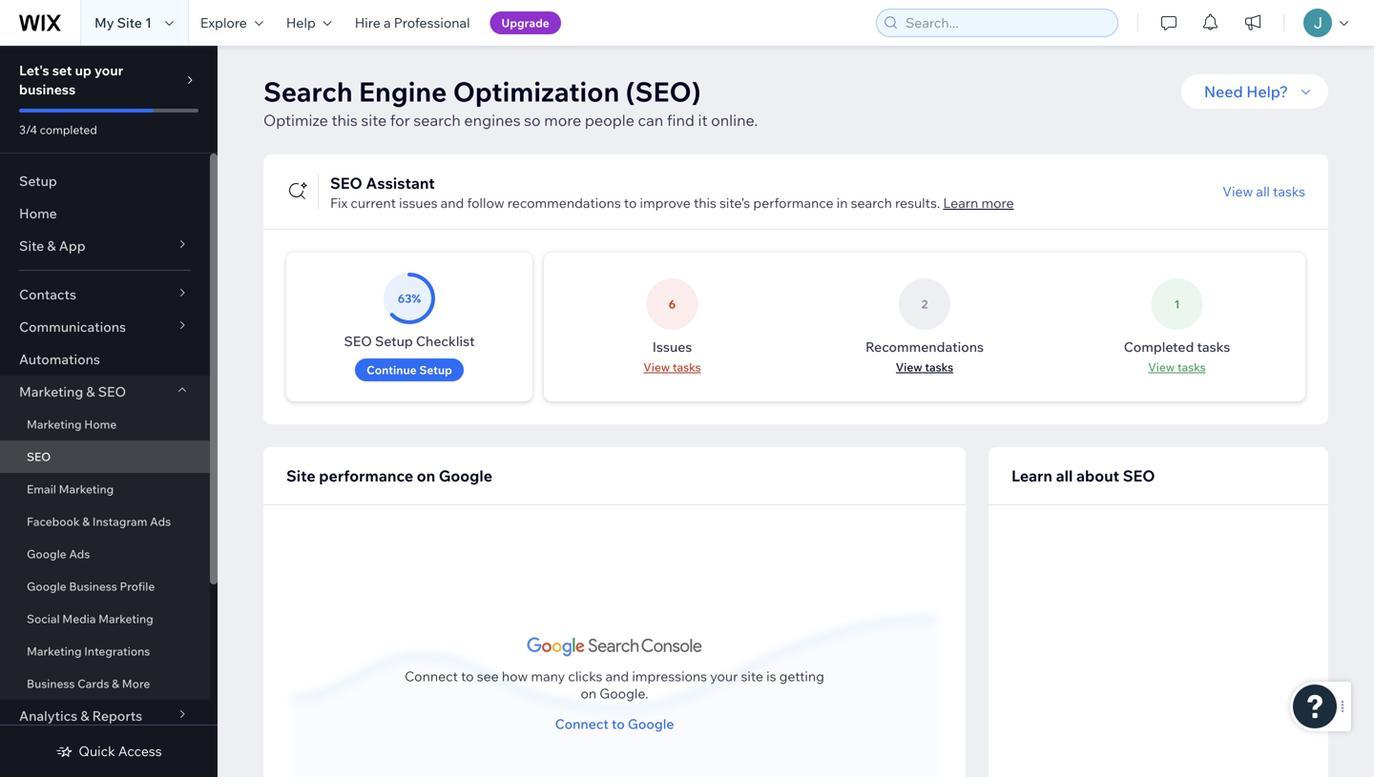 Task type: vqa. For each thing, say whether or not it's contained in the screenshot.
tasks inside recommendations view tasks
yes



Task type: describe. For each thing, give the bounding box(es) containing it.
continue setup button
[[355, 359, 464, 382]]

facebook & instagram ads
[[27, 515, 171, 529]]

view inside 'button'
[[1223, 183, 1253, 200]]

marketing for &
[[19, 384, 83, 400]]

learn inside seo assistant fix current issues and follow recommendations to improve this site's performance in search results. learn more
[[943, 195, 979, 211]]

see
[[477, 669, 499, 685]]

a
[[384, 14, 391, 31]]

how
[[502, 669, 528, 685]]

site for site performance on google
[[286, 467, 316, 486]]

sidebar element
[[0, 46, 218, 778]]

tasks for view all tasks
[[1273, 183, 1306, 200]]

marketing for integrations
[[27, 645, 82, 659]]

all for about
[[1056, 467, 1073, 486]]

impressions
[[632, 669, 707, 685]]

completed tasks view tasks
[[1124, 339, 1231, 375]]

completed
[[40, 123, 97, 137]]

search inside seo assistant fix current issues and follow recommendations to improve this site's performance in search results. learn more
[[851, 195, 892, 211]]

communications button
[[0, 311, 210, 344]]

profile
[[120, 580, 155, 594]]

marketing integrations
[[27, 645, 150, 659]]

results.
[[895, 195, 940, 211]]

and inside connect to see how many clicks and impressions your site is getting on google.
[[606, 669, 629, 685]]

checklist
[[416, 333, 475, 350]]

in
[[837, 195, 848, 211]]

recommendations view tasks
[[866, 339, 984, 375]]

analytics & reports button
[[0, 701, 210, 733]]

view all tasks button
[[1223, 183, 1306, 200]]

google ads link
[[0, 538, 210, 571]]

issues
[[399, 195, 438, 211]]

business cards & more link
[[0, 668, 210, 701]]

my site 1
[[94, 14, 152, 31]]

business inside "link"
[[27, 677, 75, 691]]

upgrade
[[502, 16, 550, 30]]

find
[[667, 111, 695, 130]]

automations
[[19, 351, 100, 368]]

tasks for recommendations view tasks
[[925, 360, 954, 375]]

online.
[[711, 111, 758, 130]]

business cards & more
[[27, 677, 150, 691]]

view all tasks
[[1223, 183, 1306, 200]]

site inside search engine optimization (seo) optimize this site for search engines so more people can find it online.
[[361, 111, 387, 130]]

explore
[[200, 14, 247, 31]]

0 vertical spatial business
[[69, 580, 117, 594]]

search inside search engine optimization (seo) optimize this site for search engines so more people can find it online.
[[414, 111, 461, 130]]

view inside completed tasks view tasks
[[1148, 360, 1175, 375]]

google business profile
[[27, 580, 155, 594]]

follow
[[467, 195, 505, 211]]

performance inside seo assistant fix current issues and follow recommendations to improve this site's performance in search results. learn more
[[753, 195, 834, 211]]

0 vertical spatial home
[[19, 205, 57, 222]]

quick access button
[[56, 744, 162, 761]]

issues
[[653, 339, 692, 356]]

current
[[351, 195, 396, 211]]

3/4
[[19, 123, 37, 137]]

facebook
[[27, 515, 80, 529]]

google inside heading
[[439, 467, 493, 486]]

optimize
[[263, 111, 328, 130]]

site for site & app
[[19, 238, 44, 254]]

reports
[[92, 708, 142, 725]]

0 vertical spatial ads
[[150, 515, 171, 529]]

marketing & seo
[[19, 384, 126, 400]]

marketing for home
[[27, 418, 82, 432]]

connect for connect to google
[[555, 716, 609, 733]]

seo link
[[0, 441, 210, 473]]

this inside seo assistant fix current issues and follow recommendations to improve this site's performance in search results. learn more
[[694, 195, 717, 211]]

optimization
[[453, 75, 620, 108]]

connect to google button
[[555, 716, 674, 733]]

seo setup checklist
[[344, 333, 475, 350]]

(seo)
[[626, 75, 701, 108]]

1 vertical spatial ads
[[69, 547, 90, 562]]

setup link
[[0, 165, 210, 198]]

& for app
[[47, 238, 56, 254]]

assistant
[[366, 174, 435, 193]]

setup for continue
[[419, 363, 452, 377]]

about
[[1077, 467, 1120, 486]]

2
[[922, 297, 928, 312]]

site & app
[[19, 238, 85, 254]]

access
[[118, 744, 162, 760]]

0 horizontal spatial 1
[[145, 14, 152, 31]]

integrations
[[84, 645, 150, 659]]

your inside connect to see how many clicks and impressions your site is getting on google.
[[710, 669, 738, 685]]

this inside search engine optimization (seo) optimize this site for search engines so more people can find it online.
[[332, 111, 358, 130]]

marketing home
[[27, 418, 117, 432]]

need
[[1204, 82, 1243, 101]]

setup for seo
[[375, 333, 413, 350]]

marketing inside email marketing link
[[59, 482, 114, 497]]

fix
[[330, 195, 348, 211]]

it
[[698, 111, 708, 130]]

hire
[[355, 14, 381, 31]]

view tasks button for recommendations
[[896, 359, 954, 376]]

to for google
[[612, 716, 625, 733]]

to for see
[[461, 669, 474, 685]]

contacts
[[19, 286, 76, 303]]

home link
[[0, 198, 210, 230]]

is
[[767, 669, 776, 685]]

upgrade button
[[490, 11, 561, 34]]

tasks for issues view tasks
[[673, 360, 701, 375]]

many
[[531, 669, 565, 685]]

your inside let's set up your business
[[94, 62, 123, 79]]

analytics & reports
[[19, 708, 142, 725]]

continue
[[367, 363, 417, 377]]

seo inside dropdown button
[[98, 384, 126, 400]]

to inside seo assistant fix current issues and follow recommendations to improve this site's performance in search results. learn more
[[624, 195, 637, 211]]

let's
[[19, 62, 49, 79]]

cards
[[77, 677, 109, 691]]

performance inside heading
[[319, 467, 413, 486]]

getting
[[779, 669, 825, 685]]

google business profile link
[[0, 571, 210, 603]]

so
[[524, 111, 541, 130]]

analytics
[[19, 708, 77, 725]]

business
[[19, 81, 76, 98]]

6
[[669, 297, 676, 312]]

63%
[[398, 292, 421, 306]]

for
[[390, 111, 410, 130]]

1 vertical spatial 1
[[1174, 297, 1180, 312]]



Task type: locate. For each thing, give the bounding box(es) containing it.
seo up fix
[[330, 174, 362, 193]]

1 up completed
[[1174, 297, 1180, 312]]

issues view tasks
[[644, 339, 701, 375]]

marketing inside marketing home link
[[27, 418, 82, 432]]

1 vertical spatial all
[[1056, 467, 1073, 486]]

& for instagram
[[82, 515, 90, 529]]

all inside view all tasks 'button'
[[1256, 183, 1270, 200]]

marketing up the facebook & instagram ads on the bottom
[[59, 482, 114, 497]]

site inside heading
[[286, 467, 316, 486]]

seo
[[330, 174, 362, 193], [344, 333, 372, 350], [98, 384, 126, 400], [27, 450, 51, 464], [1123, 467, 1155, 486]]

google
[[439, 467, 493, 486], [27, 547, 66, 562], [27, 580, 66, 594], [628, 716, 674, 733]]

social media marketing link
[[0, 603, 210, 636]]

need help?
[[1204, 82, 1288, 101]]

2 view tasks button from the left
[[896, 359, 954, 376]]

need help? button
[[1181, 74, 1329, 109]]

0 horizontal spatial search
[[414, 111, 461, 130]]

1 horizontal spatial performance
[[753, 195, 834, 211]]

1 horizontal spatial more
[[982, 195, 1014, 211]]

media
[[62, 612, 96, 627]]

search right for
[[414, 111, 461, 130]]

business up social media marketing
[[69, 580, 117, 594]]

1 horizontal spatial on
[[581, 686, 597, 702]]

0 vertical spatial and
[[441, 195, 464, 211]]

setup up continue
[[375, 333, 413, 350]]

0 horizontal spatial learn
[[943, 195, 979, 211]]

can
[[638, 111, 664, 130]]

setup inside continue setup 'button'
[[419, 363, 452, 377]]

1 vertical spatial home
[[84, 418, 117, 432]]

connect inside connect to see how many clicks and impressions your site is getting on google.
[[405, 669, 458, 685]]

1 vertical spatial business
[[27, 677, 75, 691]]

learn all about seo
[[1012, 467, 1155, 486]]

site left for
[[361, 111, 387, 130]]

more right results. at top right
[[982, 195, 1014, 211]]

google inside button
[[628, 716, 674, 733]]

seo inside heading
[[1123, 467, 1155, 486]]

1 horizontal spatial site
[[117, 14, 142, 31]]

view tasks button for completed
[[1148, 359, 1206, 376]]

1 horizontal spatial setup
[[375, 333, 413, 350]]

2 horizontal spatial setup
[[419, 363, 452, 377]]

site left is in the right bottom of the page
[[741, 669, 764, 685]]

app
[[59, 238, 85, 254]]

0 horizontal spatial connect
[[405, 669, 458, 685]]

0 vertical spatial to
[[624, 195, 637, 211]]

ads right instagram
[[150, 515, 171, 529]]

seo for seo
[[27, 450, 51, 464]]

1 vertical spatial search
[[851, 195, 892, 211]]

& inside dropdown button
[[86, 384, 95, 400]]

learn more link
[[943, 195, 1014, 212]]

business up analytics
[[27, 677, 75, 691]]

on inside heading
[[417, 467, 435, 486]]

communications
[[19, 319, 126, 335]]

0 vertical spatial performance
[[753, 195, 834, 211]]

site inside connect to see how many clicks and impressions your site is getting on google.
[[741, 669, 764, 685]]

to
[[624, 195, 637, 211], [461, 669, 474, 685], [612, 716, 625, 733]]

marketing up integrations at bottom left
[[98, 612, 153, 627]]

1 right my
[[145, 14, 152, 31]]

social media marketing
[[27, 612, 153, 627]]

tasks inside the recommendations view tasks
[[925, 360, 954, 375]]

view tasks button down completed
[[1148, 359, 1206, 376]]

recommendations
[[508, 195, 621, 211]]

hire a professional link
[[343, 0, 482, 46]]

1 vertical spatial learn
[[1012, 467, 1053, 486]]

marketing inside social media marketing link
[[98, 612, 153, 627]]

connect down clicks
[[555, 716, 609, 733]]

0 vertical spatial on
[[417, 467, 435, 486]]

to down google.
[[612, 716, 625, 733]]

Search... field
[[900, 10, 1112, 36]]

hire a professional
[[355, 14, 470, 31]]

1 horizontal spatial ads
[[150, 515, 171, 529]]

marketing down social
[[27, 645, 82, 659]]

1 horizontal spatial all
[[1256, 183, 1270, 200]]

1 vertical spatial and
[[606, 669, 629, 685]]

let's set up your business
[[19, 62, 123, 98]]

engines
[[464, 111, 521, 130]]

site performance on google heading
[[286, 465, 493, 488]]

improve
[[640, 195, 691, 211]]

& for seo
[[86, 384, 95, 400]]

0 vertical spatial 1
[[145, 14, 152, 31]]

professional
[[394, 14, 470, 31]]

1 horizontal spatial connect
[[555, 716, 609, 733]]

site's
[[720, 195, 750, 211]]

contacts button
[[0, 279, 210, 311]]

my
[[94, 14, 114, 31]]

to inside connect to see how many clicks and impressions your site is getting on google.
[[461, 669, 474, 685]]

setup down 3/4
[[19, 173, 57, 189]]

quick
[[79, 744, 115, 760]]

and
[[441, 195, 464, 211], [606, 669, 629, 685]]

quick access
[[79, 744, 162, 760]]

0 horizontal spatial and
[[441, 195, 464, 211]]

1 vertical spatial site
[[19, 238, 44, 254]]

business
[[69, 580, 117, 594], [27, 677, 75, 691]]

tasks
[[1273, 183, 1306, 200], [1197, 339, 1231, 356], [673, 360, 701, 375], [925, 360, 954, 375], [1178, 360, 1206, 375]]

0 vertical spatial setup
[[19, 173, 57, 189]]

and left follow
[[441, 195, 464, 211]]

marketing inside dropdown button
[[19, 384, 83, 400]]

to inside connect to google button
[[612, 716, 625, 733]]

your
[[94, 62, 123, 79], [710, 669, 738, 685]]

seo right about
[[1123, 467, 1155, 486]]

& left app
[[47, 238, 56, 254]]

0 vertical spatial search
[[414, 111, 461, 130]]

all for tasks
[[1256, 183, 1270, 200]]

0 vertical spatial site
[[117, 14, 142, 31]]

to left improve
[[624, 195, 637, 211]]

1 vertical spatial this
[[694, 195, 717, 211]]

seo for seo setup checklist
[[344, 333, 372, 350]]

0 horizontal spatial site
[[361, 111, 387, 130]]

2 horizontal spatial site
[[286, 467, 316, 486]]

2 horizontal spatial view tasks button
[[1148, 359, 1206, 376]]

1 vertical spatial connect
[[555, 716, 609, 733]]

2 vertical spatial site
[[286, 467, 316, 486]]

connect left "see"
[[405, 669, 458, 685]]

more inside seo assistant fix current issues and follow recommendations to improve this site's performance in search results. learn more
[[982, 195, 1014, 211]]

1 vertical spatial more
[[982, 195, 1014, 211]]

google ads
[[27, 547, 90, 562]]

connect to google
[[555, 716, 674, 733]]

set
[[52, 62, 72, 79]]

0 vertical spatial learn
[[943, 195, 979, 211]]

seo down automations link
[[98, 384, 126, 400]]

connect for connect to see how many clicks and impressions your site is getting on google.
[[405, 669, 458, 685]]

& right facebook
[[82, 515, 90, 529]]

& for reports
[[80, 708, 89, 725]]

1 vertical spatial setup
[[375, 333, 413, 350]]

marketing down "automations" at the top left of page
[[19, 384, 83, 400]]

1 vertical spatial on
[[581, 686, 597, 702]]

0 horizontal spatial view tasks button
[[644, 359, 701, 376]]

seo for seo assistant fix current issues and follow recommendations to improve this site's performance in search results. learn more
[[330, 174, 362, 193]]

connect inside button
[[555, 716, 609, 733]]

and up google.
[[606, 669, 629, 685]]

up
[[75, 62, 91, 79]]

site performance on google
[[286, 467, 493, 486]]

marketing down marketing & seo
[[27, 418, 82, 432]]

0 horizontal spatial your
[[94, 62, 123, 79]]

more right the so
[[544, 111, 581, 130]]

1 horizontal spatial learn
[[1012, 467, 1053, 486]]

0 vertical spatial site
[[361, 111, 387, 130]]

0 horizontal spatial home
[[19, 205, 57, 222]]

more inside search engine optimization (seo) optimize this site for search engines so more people can find it online.
[[544, 111, 581, 130]]

on inside connect to see how many clicks and impressions your site is getting on google.
[[581, 686, 597, 702]]

people
[[585, 111, 635, 130]]

2 vertical spatial to
[[612, 716, 625, 733]]

your left is in the right bottom of the page
[[710, 669, 738, 685]]

view inside the recommendations view tasks
[[896, 360, 923, 375]]

site
[[117, 14, 142, 31], [19, 238, 44, 254], [286, 467, 316, 486]]

seo up 'email'
[[27, 450, 51, 464]]

site & app button
[[0, 230, 210, 262]]

marketing & seo button
[[0, 376, 210, 408]]

google.
[[600, 686, 649, 702]]

1 horizontal spatial this
[[694, 195, 717, 211]]

1 horizontal spatial site
[[741, 669, 764, 685]]

1 view tasks button from the left
[[644, 359, 701, 376]]

view tasks button down issues
[[644, 359, 701, 376]]

clicks
[[568, 669, 603, 685]]

0 horizontal spatial all
[[1056, 467, 1073, 486]]

learn inside heading
[[1012, 467, 1053, 486]]

0 vertical spatial more
[[544, 111, 581, 130]]

0 horizontal spatial setup
[[19, 173, 57, 189]]

setup down checklist
[[419, 363, 452, 377]]

1 vertical spatial to
[[461, 669, 474, 685]]

1 horizontal spatial and
[[606, 669, 629, 685]]

view tasks button down recommendations
[[896, 359, 954, 376]]

more
[[122, 677, 150, 691]]

and inside seo assistant fix current issues and follow recommendations to improve this site's performance in search results. learn more
[[441, 195, 464, 211]]

1 horizontal spatial your
[[710, 669, 738, 685]]

& down automations link
[[86, 384, 95, 400]]

& inside "link"
[[112, 677, 119, 691]]

performance
[[753, 195, 834, 211], [319, 467, 413, 486]]

0 horizontal spatial site
[[19, 238, 44, 254]]

&
[[47, 238, 56, 254], [86, 384, 95, 400], [82, 515, 90, 529], [112, 677, 119, 691], [80, 708, 89, 725]]

3/4 completed
[[19, 123, 97, 137]]

1 horizontal spatial search
[[851, 195, 892, 211]]

all inside learn all about seo heading
[[1056, 467, 1073, 486]]

view tasks button for issues
[[644, 359, 701, 376]]

& left more
[[112, 677, 119, 691]]

1 vertical spatial performance
[[319, 467, 413, 486]]

1 vertical spatial site
[[741, 669, 764, 685]]

on
[[417, 467, 435, 486], [581, 686, 597, 702]]

1 horizontal spatial view tasks button
[[896, 359, 954, 376]]

help
[[286, 14, 316, 31]]

site inside popup button
[[19, 238, 44, 254]]

email
[[27, 482, 56, 497]]

connect to see how many clicks and impressions your site is getting on google.
[[405, 669, 825, 702]]

your right up on the top left of the page
[[94, 62, 123, 79]]

marketing inside marketing integrations link
[[27, 645, 82, 659]]

search right in
[[851, 195, 892, 211]]

view inside the issues view tasks
[[644, 360, 670, 375]]

tasks inside the issues view tasks
[[673, 360, 701, 375]]

search
[[263, 75, 353, 108]]

& down business cards & more
[[80, 708, 89, 725]]

0 vertical spatial your
[[94, 62, 123, 79]]

site
[[361, 111, 387, 130], [741, 669, 764, 685]]

this left site's
[[694, 195, 717, 211]]

2 vertical spatial setup
[[419, 363, 452, 377]]

facebook & instagram ads link
[[0, 506, 210, 538]]

setup inside 'setup' link
[[19, 173, 57, 189]]

social
[[27, 612, 60, 627]]

3 view tasks button from the left
[[1148, 359, 1206, 376]]

0 vertical spatial this
[[332, 111, 358, 130]]

0 vertical spatial all
[[1256, 183, 1270, 200]]

instagram
[[92, 515, 147, 529]]

marketing integrations link
[[0, 636, 210, 668]]

0 vertical spatial connect
[[405, 669, 458, 685]]

1 horizontal spatial 1
[[1174, 297, 1180, 312]]

0 horizontal spatial more
[[544, 111, 581, 130]]

seo assistant fix current issues and follow recommendations to improve this site's performance in search results. learn more
[[330, 174, 1014, 211]]

home up seo link
[[84, 418, 117, 432]]

continue setup
[[367, 363, 452, 377]]

home up site & app
[[19, 205, 57, 222]]

completed
[[1124, 339, 1194, 356]]

learn all about seo heading
[[1012, 465, 1155, 488]]

search
[[414, 111, 461, 130], [851, 195, 892, 211]]

learn right results. at top right
[[943, 195, 979, 211]]

setup
[[19, 173, 57, 189], [375, 333, 413, 350], [419, 363, 452, 377]]

ads up google business profile
[[69, 547, 90, 562]]

email marketing link
[[0, 473, 210, 506]]

this down search
[[332, 111, 358, 130]]

tasks inside 'button'
[[1273, 183, 1306, 200]]

seo up continue
[[344, 333, 372, 350]]

search engine optimization (seo) optimize this site for search engines so more people can find it online.
[[263, 75, 758, 130]]

1 vertical spatial your
[[710, 669, 738, 685]]

0 horizontal spatial ads
[[69, 547, 90, 562]]

seo inside seo assistant fix current issues and follow recommendations to improve this site's performance in search results. learn more
[[330, 174, 362, 193]]

engine
[[359, 75, 447, 108]]

1 horizontal spatial home
[[84, 418, 117, 432]]

learn left about
[[1012, 467, 1053, 486]]

recommendations
[[866, 339, 984, 356]]

0 horizontal spatial on
[[417, 467, 435, 486]]

0 horizontal spatial this
[[332, 111, 358, 130]]

help button
[[275, 0, 343, 46]]

to left "see"
[[461, 669, 474, 685]]

0 horizontal spatial performance
[[319, 467, 413, 486]]



